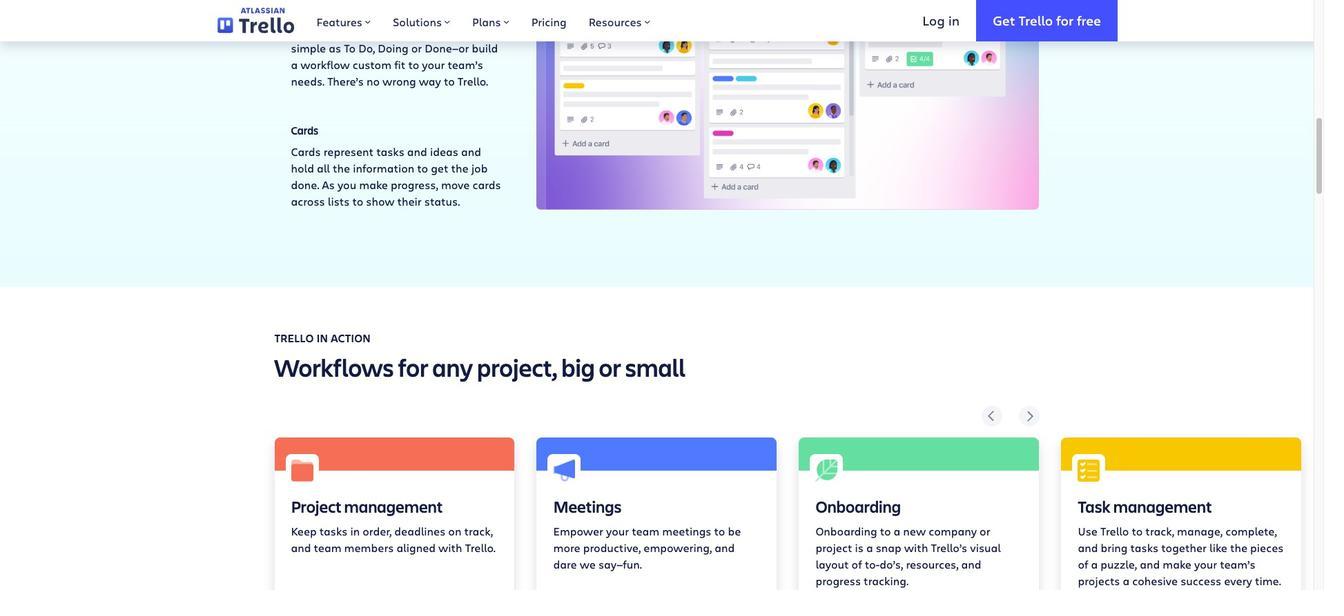 Task type: describe. For each thing, give the bounding box(es) containing it.
and inside onboarding onboarding to a new company or project is a snap with trello's visual layout of to-do's, resources, and progress tracking.
[[962, 557, 982, 571]]

custom
[[353, 57, 392, 72]]

a right is
[[866, 540, 873, 555]]

fit
[[394, 57, 406, 72]]

different
[[312, 24, 357, 39]]

the
[[291, 24, 309, 39]]

and up job
[[461, 144, 481, 159]]

keep
[[291, 524, 317, 538]]

to right fit
[[408, 57, 419, 72]]

manage,
[[1177, 524, 1223, 538]]

aligned
[[397, 540, 436, 555]]

do,
[[358, 41, 375, 55]]

simple
[[291, 41, 326, 55]]

build
[[472, 41, 498, 55]]

way
[[419, 74, 441, 89]]

of inside the lists the different stages of a task. start as simple as to do, doing or done—or build a workflow custom fit to your team's needs. there's no wrong way to trello.
[[398, 24, 408, 39]]

get trello for free link
[[976, 0, 1118, 41]]

action
[[331, 330, 371, 346]]

deadlines
[[394, 524, 446, 538]]

for inside trello in action workflows for any project, big or small
[[398, 350, 428, 384]]

0 horizontal spatial the
[[333, 161, 350, 175]]

success
[[1181, 573, 1222, 588]]

features
[[317, 15, 362, 29]]

team inside meetings empower your team meetings to be more productive, empowering, and dare we say—fun.
[[632, 524, 660, 538]]

no
[[367, 74, 380, 89]]

trello's
[[931, 540, 968, 555]]

resources
[[589, 15, 642, 29]]

project management keep tasks in order, deadlines on track, and team members aligned with trello.
[[291, 495, 496, 555]]

1 horizontal spatial as
[[477, 24, 489, 39]]

trello inside trello in action workflows for any project, big or small
[[274, 330, 314, 346]]

visual
[[970, 540, 1001, 555]]

onboarding onboarding to a new company or project is a snap with trello's visual layout of to-do's, resources, and progress tracking.
[[816, 495, 1001, 588]]

make inside task management use trello to track, manage, complete, and bring tasks together like the pieces of a puzzle, and make your team's projects a cohesive success every time.
[[1163, 557, 1192, 571]]

with inside onboarding onboarding to a new company or project is a snap with trello's visual layout of to-do's, resources, and progress tracking.
[[904, 540, 928, 555]]

cards
[[473, 177, 501, 192]]

done.
[[291, 177, 319, 192]]

trello. inside the lists the different stages of a task. start as simple as to do, doing or done—or build a workflow custom fit to your team's needs. there's no wrong way to trello.
[[458, 74, 488, 89]]

tracking.
[[864, 573, 909, 588]]

empower
[[553, 524, 603, 538]]

information
[[353, 161, 414, 175]]

to right lists
[[352, 194, 363, 208]]

show
[[366, 194, 395, 208]]

trello in action workflows for any project, big or small
[[274, 330, 686, 384]]

to inside onboarding onboarding to a new company or project is a snap with trello's visual layout of to-do's, resources, and progress tracking.
[[880, 524, 891, 538]]

layout
[[816, 557, 849, 571]]

task.
[[420, 24, 445, 39]]

your inside task management use trello to track, manage, complete, and bring tasks together like the pieces of a puzzle, and make your team's projects a cohesive success every time.
[[1195, 557, 1217, 571]]

wrong
[[383, 74, 416, 89]]

track, inside task management use trello to track, manage, complete, and bring tasks together like the pieces of a puzzle, and make your team's projects a cohesive success every time.
[[1146, 524, 1175, 538]]

in for log in
[[948, 11, 960, 29]]

track, inside project management keep tasks in order, deadlines on track, and team members aligned with trello.
[[464, 524, 493, 538]]

progress
[[816, 573, 861, 588]]

move
[[441, 177, 470, 192]]

to
[[344, 41, 356, 55]]

a down puzzle,
[[1123, 573, 1130, 588]]

to right way
[[444, 74, 455, 89]]

we
[[580, 557, 596, 571]]

log in
[[923, 11, 960, 29]]

every
[[1224, 573, 1252, 588]]

and down "use"
[[1078, 540, 1098, 555]]

a left the new
[[894, 524, 901, 538]]

do's,
[[880, 557, 903, 571]]

projects
[[1078, 573, 1120, 588]]

in inside project management keep tasks in order, deadlines on track, and team members aligned with trello.
[[350, 524, 360, 538]]

say—fun.
[[599, 557, 642, 571]]

task
[[1078, 495, 1111, 518]]

1 horizontal spatial trello
[[1019, 11, 1053, 29]]

there's
[[327, 74, 364, 89]]

bring
[[1101, 540, 1128, 555]]

team inside project management keep tasks in order, deadlines on track, and team members aligned with trello.
[[314, 540, 341, 555]]

workflows
[[274, 350, 394, 384]]

their
[[397, 194, 422, 208]]

plans
[[472, 15, 501, 29]]

0 vertical spatial for
[[1057, 11, 1074, 29]]

job
[[471, 161, 488, 175]]

management for task management
[[1114, 495, 1212, 518]]

the for cards
[[451, 161, 469, 175]]

tasks for cards
[[376, 144, 405, 159]]

progress,
[[391, 177, 438, 192]]

use
[[1078, 524, 1098, 538]]

as
[[322, 177, 335, 192]]

on
[[448, 524, 462, 538]]

lists
[[328, 194, 350, 208]]

to inside meetings empower your team meetings to be more productive, empowering, and dare we say—fun.
[[714, 524, 725, 538]]

get
[[993, 11, 1015, 29]]

project
[[291, 495, 342, 518]]

all
[[317, 161, 330, 175]]

or inside the lists the different stages of a task. start as simple as to do, doing or done—or build a workflow custom fit to your team's needs. there's no wrong way to trello.
[[411, 41, 422, 55]]

productive,
[[583, 540, 641, 555]]

order,
[[363, 524, 392, 538]]

project
[[816, 540, 852, 555]]

atlassian trello image
[[218, 8, 294, 34]]

in for trello in action workflows for any project, big or small
[[317, 330, 328, 346]]

trello. inside project management keep tasks in order, deadlines on track, and team members aligned with trello.
[[465, 540, 496, 555]]

meetings
[[662, 524, 712, 538]]

log in link
[[906, 0, 976, 41]]

small
[[625, 350, 686, 384]]

1 onboarding from the top
[[816, 495, 901, 518]]



Task type: vqa. For each thing, say whether or not it's contained in the screenshot.
Click to unstar Design Huddle . It will be removed from your starred list. icon
no



Task type: locate. For each thing, give the bounding box(es) containing it.
across
[[291, 194, 325, 208]]

2 horizontal spatial the
[[1230, 540, 1248, 555]]

the right like
[[1230, 540, 1248, 555]]

represent
[[324, 144, 374, 159]]

team's up every at right
[[1220, 557, 1256, 571]]

tasks up information
[[376, 144, 405, 159]]

workflow
[[301, 57, 350, 72]]

1 horizontal spatial management
[[1114, 495, 1212, 518]]

1 horizontal spatial make
[[1163, 557, 1192, 571]]

previous image
[[982, 406, 1002, 426]]

onboarding up project
[[816, 524, 877, 538]]

the inside task management use trello to track, manage, complete, and bring tasks together like the pieces of a puzzle, and make your team's projects a cohesive success every time.
[[1230, 540, 1248, 555]]

1 vertical spatial for
[[398, 350, 428, 384]]

0 horizontal spatial team's
[[448, 57, 483, 72]]

like
[[1210, 540, 1228, 555]]

together
[[1162, 540, 1207, 555]]

get
[[431, 161, 448, 175]]

1 horizontal spatial tasks
[[376, 144, 405, 159]]

resources,
[[906, 557, 959, 571]]

of inside task management use trello to track, manage, complete, and bring tasks together like the pieces of a puzzle, and make your team's projects a cohesive success every time.
[[1078, 557, 1089, 571]]

1 vertical spatial as
[[329, 41, 341, 55]]

status.
[[424, 194, 460, 208]]

of up doing on the top of page
[[398, 24, 408, 39]]

to up puzzle,
[[1132, 524, 1143, 538]]

free
[[1077, 11, 1101, 29]]

to up snap
[[880, 524, 891, 538]]

0 vertical spatial team
[[632, 524, 660, 538]]

to left get
[[417, 161, 428, 175]]

with down on
[[439, 540, 462, 555]]

or inside onboarding onboarding to a new company or project is a snap with trello's visual layout of to-do's, resources, and progress tracking.
[[980, 524, 991, 538]]

1 vertical spatial team's
[[1220, 557, 1256, 571]]

2 vertical spatial or
[[980, 524, 991, 538]]

a left task.
[[411, 24, 418, 39]]

your up productive,
[[606, 524, 629, 538]]

pricing link
[[520, 0, 578, 41]]

dare
[[553, 557, 577, 571]]

in up members
[[350, 524, 360, 538]]

2 horizontal spatial in
[[948, 11, 960, 29]]

1 vertical spatial cards
[[291, 144, 321, 159]]

0 horizontal spatial as
[[329, 41, 341, 55]]

0 horizontal spatial in
[[317, 330, 328, 346]]

hold
[[291, 161, 314, 175]]

team's inside task management use trello to track, manage, complete, and bring tasks together like the pieces of a puzzle, and make your team's projects a cohesive success every time.
[[1220, 557, 1256, 571]]

and down 'be' at the bottom right of page
[[715, 540, 735, 555]]

the up you
[[333, 161, 350, 175]]

0 vertical spatial onboarding
[[816, 495, 901, 518]]

new
[[903, 524, 926, 538]]

tasks right bring
[[1131, 540, 1159, 555]]

0 horizontal spatial make
[[359, 177, 388, 192]]

in left the action
[[317, 330, 328, 346]]

1 vertical spatial trello.
[[465, 540, 496, 555]]

1 horizontal spatial for
[[1057, 11, 1074, 29]]

tasks for management
[[320, 524, 348, 538]]

ideas
[[430, 144, 458, 159]]

2 horizontal spatial trello
[[1101, 524, 1129, 538]]

1 with from the left
[[439, 540, 462, 555]]

meetings
[[553, 495, 622, 518]]

trello right get
[[1019, 11, 1053, 29]]

0 horizontal spatial your
[[422, 57, 445, 72]]

1 vertical spatial or
[[599, 350, 621, 384]]

management
[[344, 495, 443, 518], [1114, 495, 1212, 518]]

your inside meetings empower your team meetings to be more productive, empowering, and dare we say—fun.
[[606, 524, 629, 538]]

1 horizontal spatial track,
[[1146, 524, 1175, 538]]

of
[[398, 24, 408, 39], [852, 557, 862, 571], [1078, 557, 1089, 571]]

cohesive
[[1133, 573, 1178, 588]]

the
[[333, 161, 350, 175], [451, 161, 469, 175], [1230, 540, 1248, 555]]

and up "cohesive"
[[1140, 557, 1160, 571]]

2 vertical spatial your
[[1195, 557, 1217, 571]]

time.
[[1255, 573, 1281, 588]]

more
[[553, 540, 580, 555]]

cards cards represent tasks and ideas and hold all the information to get the job done. as you make progress, move cards across lists to show their status.
[[291, 123, 501, 208]]

0 horizontal spatial tasks
[[320, 524, 348, 538]]

needs.
[[291, 74, 325, 89]]

and down visual
[[962, 557, 982, 571]]

2 horizontal spatial tasks
[[1131, 540, 1159, 555]]

and left ideas at the left
[[407, 144, 427, 159]]

tasks inside cards cards represent tasks and ideas and hold all the information to get the job done. as you make progress, move cards across lists to show their status.
[[376, 144, 405, 159]]

make down together
[[1163, 557, 1192, 571]]

is
[[855, 540, 864, 555]]

2 cards from the top
[[291, 144, 321, 159]]

1 vertical spatial your
[[606, 524, 629, 538]]

your up success
[[1195, 557, 1217, 571]]

1 horizontal spatial in
[[350, 524, 360, 538]]

0 vertical spatial team's
[[448, 57, 483, 72]]

2 management from the left
[[1114, 495, 1212, 518]]

be
[[728, 524, 741, 538]]

and inside project management keep tasks in order, deadlines on track, and team members aligned with trello.
[[291, 540, 311, 555]]

or up visual
[[980, 524, 991, 538]]

next image
[[1019, 406, 1040, 426]]

lists the different stages of a task. start as simple as to do, doing or done—or build a workflow custom fit to your team's needs. there's no wrong way to trello.
[[291, 3, 498, 89]]

1 vertical spatial make
[[1163, 557, 1192, 571]]

1 vertical spatial onboarding
[[816, 524, 877, 538]]

pieces
[[1251, 540, 1284, 555]]

trello. down build
[[458, 74, 488, 89]]

0 horizontal spatial team
[[314, 540, 341, 555]]

as
[[477, 24, 489, 39], [329, 41, 341, 55]]

2 with from the left
[[904, 540, 928, 555]]

as left 'to'
[[329, 41, 341, 55]]

your
[[422, 57, 445, 72], [606, 524, 629, 538], [1195, 557, 1217, 571]]

team up empowering,
[[632, 524, 660, 538]]

log
[[923, 11, 945, 29]]

trello up bring
[[1101, 524, 1129, 538]]

1 horizontal spatial or
[[599, 350, 621, 384]]

0 vertical spatial or
[[411, 41, 422, 55]]

for left any
[[398, 350, 428, 384]]

meetings empower your team meetings to be more productive, empowering, and dare we say—fun.
[[553, 495, 741, 571]]

your up way
[[422, 57, 445, 72]]

any
[[432, 350, 473, 384]]

0 horizontal spatial track,
[[464, 524, 493, 538]]

team's down done—or
[[448, 57, 483, 72]]

and down 'keep'
[[291, 540, 311, 555]]

2 vertical spatial trello
[[1101, 524, 1129, 538]]

for left free
[[1057, 11, 1074, 29]]

or down task.
[[411, 41, 422, 55]]

of up projects
[[1078, 557, 1089, 571]]

1 horizontal spatial of
[[852, 557, 862, 571]]

team's inside the lists the different stages of a task. start as simple as to do, doing or done—or build a workflow custom fit to your team's needs. there's no wrong way to trello.
[[448, 57, 483, 72]]

onboarding up is
[[816, 495, 901, 518]]

management up manage,
[[1114, 495, 1212, 518]]

0 horizontal spatial with
[[439, 540, 462, 555]]

company
[[929, 524, 977, 538]]

0 horizontal spatial management
[[344, 495, 443, 518]]

solutions
[[393, 15, 442, 29]]

to-
[[865, 557, 880, 571]]

to
[[408, 57, 419, 72], [444, 74, 455, 89], [417, 161, 428, 175], [352, 194, 363, 208], [714, 524, 725, 538], [880, 524, 891, 538], [1132, 524, 1143, 538]]

team down 'keep'
[[314, 540, 341, 555]]

your inside the lists the different stages of a task. start as simple as to do, doing or done—or build a workflow custom fit to your team's needs. there's no wrong way to trello.
[[422, 57, 445, 72]]

puzzle,
[[1101, 557, 1137, 571]]

tasks inside project management keep tasks in order, deadlines on track, and team members aligned with trello.
[[320, 524, 348, 538]]

features button
[[305, 0, 382, 41]]

0 vertical spatial cards
[[291, 123, 319, 138]]

team
[[632, 524, 660, 538], [314, 540, 341, 555]]

in right log
[[948, 11, 960, 29]]

1 vertical spatial tasks
[[320, 524, 348, 538]]

0 horizontal spatial trello
[[274, 330, 314, 346]]

pricing
[[531, 15, 567, 29]]

to inside task management use trello to track, manage, complete, and bring tasks together like the pieces of a puzzle, and make your team's projects a cohesive success every time.
[[1132, 524, 1143, 538]]

0 vertical spatial as
[[477, 24, 489, 39]]

0 horizontal spatial or
[[411, 41, 422, 55]]

in
[[948, 11, 960, 29], [317, 330, 328, 346], [350, 524, 360, 538]]

the for task
[[1230, 540, 1248, 555]]

management inside project management keep tasks in order, deadlines on track, and team members aligned with trello.
[[344, 495, 443, 518]]

0 vertical spatial trello
[[1019, 11, 1053, 29]]

resources button
[[578, 0, 661, 41]]

to left 'be' at the bottom right of page
[[714, 524, 725, 538]]

1 vertical spatial trello
[[274, 330, 314, 346]]

0 vertical spatial make
[[359, 177, 388, 192]]

complete,
[[1226, 524, 1277, 538]]

1 horizontal spatial team's
[[1220, 557, 1256, 571]]

or inside trello in action workflows for any project, big or small
[[599, 350, 621, 384]]

make
[[359, 177, 388, 192], [1163, 557, 1192, 571]]

a up needs.
[[291, 57, 298, 72]]

2 vertical spatial tasks
[[1131, 540, 1159, 555]]

in inside log in "link"
[[948, 11, 960, 29]]

1 management from the left
[[344, 495, 443, 518]]

of left 'to-'
[[852, 557, 862, 571]]

management for project management
[[344, 495, 443, 518]]

1 vertical spatial in
[[317, 330, 328, 346]]

or right big
[[599, 350, 621, 384]]

2 track, from the left
[[1146, 524, 1175, 538]]

0 vertical spatial trello.
[[458, 74, 488, 89]]

1 vertical spatial team
[[314, 540, 341, 555]]

0 vertical spatial tasks
[[376, 144, 405, 159]]

make inside cards cards represent tasks and ideas and hold all the information to get the job done. as you make progress, move cards across lists to show their status.
[[359, 177, 388, 192]]

you
[[338, 177, 356, 192]]

as up build
[[477, 24, 489, 39]]

solutions button
[[382, 0, 461, 41]]

a up projects
[[1091, 557, 1098, 571]]

with inside project management keep tasks in order, deadlines on track, and team members aligned with trello.
[[439, 540, 462, 555]]

0 vertical spatial in
[[948, 11, 960, 29]]

1 horizontal spatial with
[[904, 540, 928, 555]]

tasks inside task management use trello to track, manage, complete, and bring tasks together like the pieces of a puzzle, and make your team's projects a cohesive success every time.
[[1131, 540, 1159, 555]]

2 vertical spatial in
[[350, 524, 360, 538]]

get trello for free
[[993, 11, 1101, 29]]

1 track, from the left
[[464, 524, 493, 538]]

and inside meetings empower your team meetings to be more productive, empowering, and dare we say—fun.
[[715, 540, 735, 555]]

management up the order,
[[344, 495, 443, 518]]

trello inside task management use trello to track, manage, complete, and bring tasks together like the pieces of a puzzle, and make your team's projects a cohesive success every time.
[[1101, 524, 1129, 538]]

2 horizontal spatial of
[[1078, 557, 1089, 571]]

with down the new
[[904, 540, 928, 555]]

of for task management
[[1078, 557, 1089, 571]]

of for onboarding
[[852, 557, 862, 571]]

doing
[[378, 41, 409, 55]]

snap
[[876, 540, 902, 555]]

of inside onboarding onboarding to a new company or project is a snap with trello's visual layout of to-do's, resources, and progress tracking.
[[852, 557, 862, 571]]

management inside task management use trello to track, manage, complete, and bring tasks together like the pieces of a puzzle, and make your team's projects a cohesive success every time.
[[1114, 495, 1212, 518]]

1 horizontal spatial the
[[451, 161, 469, 175]]

0 horizontal spatial of
[[398, 24, 408, 39]]

1 cards from the top
[[291, 123, 319, 138]]

trello. right aligned
[[465, 540, 496, 555]]

a
[[411, 24, 418, 39], [291, 57, 298, 72], [894, 524, 901, 538], [866, 540, 873, 555], [1091, 557, 1098, 571], [1123, 573, 1130, 588]]

done—or
[[425, 41, 469, 55]]

0 vertical spatial your
[[422, 57, 445, 72]]

2 horizontal spatial your
[[1195, 557, 1217, 571]]

or
[[411, 41, 422, 55], [599, 350, 621, 384], [980, 524, 991, 538]]

project,
[[477, 350, 557, 384]]

trello up workflows
[[274, 330, 314, 346]]

0 horizontal spatial for
[[398, 350, 428, 384]]

tasks right 'keep'
[[320, 524, 348, 538]]

trello
[[1019, 11, 1053, 29], [274, 330, 314, 346], [1101, 524, 1129, 538]]

in inside trello in action workflows for any project, big or small
[[317, 330, 328, 346]]

members
[[344, 540, 394, 555]]

start
[[448, 24, 474, 39]]

trello.
[[458, 74, 488, 89], [465, 540, 496, 555]]

2 horizontal spatial or
[[980, 524, 991, 538]]

team's
[[448, 57, 483, 72], [1220, 557, 1256, 571]]

tasks
[[376, 144, 405, 159], [320, 524, 348, 538], [1131, 540, 1159, 555]]

make up the show
[[359, 177, 388, 192]]

empowering,
[[644, 540, 712, 555]]

2 onboarding from the top
[[816, 524, 877, 538]]

1 horizontal spatial your
[[606, 524, 629, 538]]

lists
[[291, 3, 313, 18]]

the up move
[[451, 161, 469, 175]]

track, up together
[[1146, 524, 1175, 538]]

track, right on
[[464, 524, 493, 538]]

1 horizontal spatial team
[[632, 524, 660, 538]]



